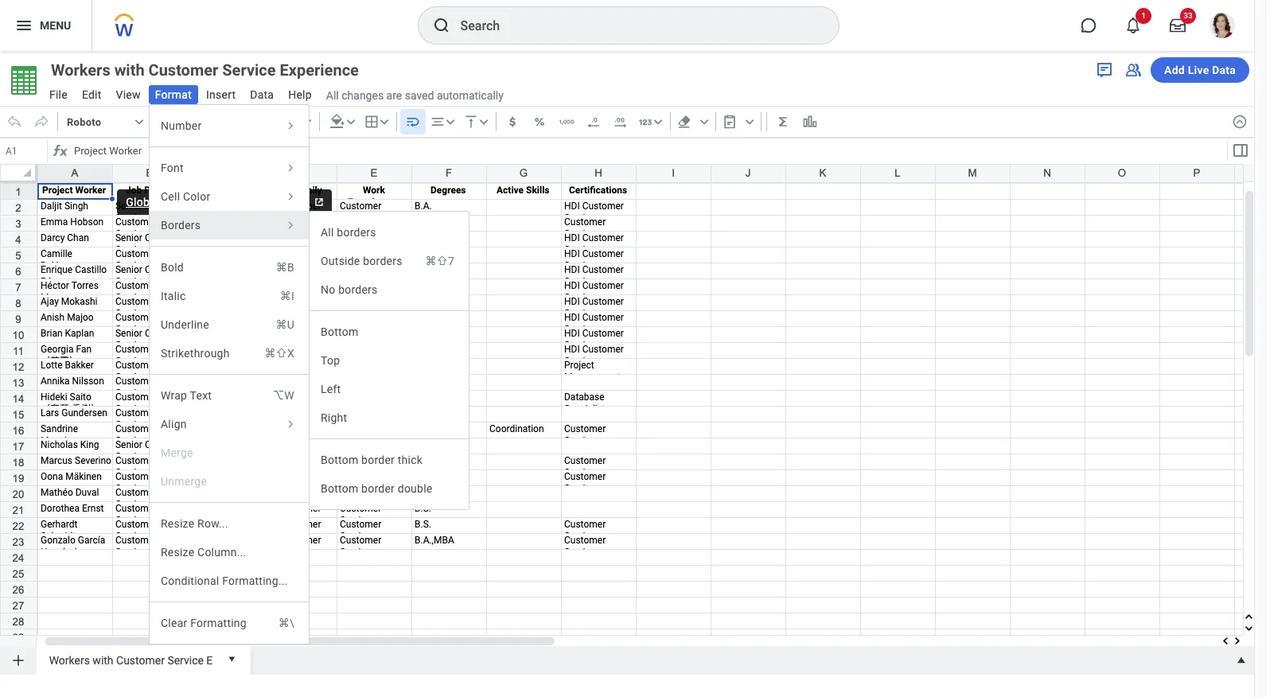 Task type: describe. For each thing, give the bounding box(es) containing it.
cell color menu item
[[150, 182, 309, 211]]

menu
[[40, 19, 71, 32]]

live
[[1188, 64, 1210, 76]]

1 chevron down small image from the left
[[299, 114, 315, 130]]

no
[[321, 283, 336, 296]]

group
[[279, 196, 310, 209]]

-
[[206, 196, 210, 209]]

4 chevron down small image from the left
[[650, 114, 666, 130]]

color
[[183, 190, 210, 203]]

menu item containing clear formatting
[[150, 609, 309, 638]]

underline
[[161, 318, 209, 331]]

workers for workers with customer service e
[[49, 654, 90, 667]]

formula editor image
[[1231, 141, 1250, 160]]

align
[[161, 418, 187, 431]]

resize row...
[[161, 517, 228, 530]]

bold
[[161, 261, 184, 274]]

wrap text
[[161, 389, 212, 402]]

all changes are saved automatically button
[[320, 88, 504, 103]]

chevron right small image for borders
[[283, 218, 298, 232]]

activity stream image
[[1095, 61, 1115, 80]]

6 chevron down small image from the left
[[742, 114, 758, 130]]

align top image
[[463, 114, 479, 130]]

borders for no borders
[[338, 283, 378, 296]]

font
[[161, 162, 184, 174]]

border for double
[[362, 482, 395, 495]]

borders menu item
[[150, 211, 309, 240]]

3 chevron down small image from the left
[[476, 114, 492, 130]]

2 chevron down small image from the left
[[343, 114, 359, 130]]

bottom for bottom border double
[[321, 482, 359, 495]]

Search Workday  search field
[[461, 8, 806, 43]]

formatting...
[[222, 575, 288, 588]]

global support - uk & ireland group grid
[[0, 164, 1267, 697]]

profile logan mcneil image
[[1210, 13, 1236, 41]]

chevron right small image for number
[[283, 119, 298, 133]]

⌘b
[[276, 261, 295, 274]]

data inside "menus" menu bar
[[250, 88, 274, 101]]

add live data button
[[1151, 57, 1250, 83]]

ireland
[[240, 196, 276, 209]]

remove zero image
[[586, 114, 602, 130]]

ext link image
[[313, 196, 325, 209]]

Formula Bar text field
[[70, 140, 1226, 162]]

media classroom image
[[1124, 61, 1143, 80]]

resize for resize column...
[[161, 546, 195, 559]]

justify image
[[14, 16, 33, 35]]

align center image
[[430, 114, 446, 130]]

thick
[[398, 454, 423, 467]]

workers with customer service e button
[[43, 646, 219, 672]]

row...
[[197, 517, 228, 530]]

global support - uk & ireland group link
[[123, 196, 313, 209]]

with for workers with customer service e
[[93, 654, 114, 667]]

top
[[321, 354, 340, 367]]

changes
[[342, 89, 384, 102]]

menu item inside borders menu
[[310, 247, 469, 275]]

⌥w
[[273, 389, 295, 402]]

customer for e
[[116, 654, 165, 667]]

are
[[387, 89, 402, 102]]

workers for workers with customer service experience
[[51, 61, 110, 80]]

number menu item
[[150, 111, 309, 140]]

roboto button
[[61, 109, 148, 135]]

chevron right small image for font
[[283, 161, 298, 175]]

1
[[1142, 11, 1146, 20]]

data inside button
[[1213, 64, 1236, 76]]

outside
[[321, 255, 360, 267]]

toolbar container region
[[0, 106, 1226, 138]]

menu item containing wrap text
[[150, 381, 309, 410]]

paste image
[[722, 114, 738, 130]]

view
[[116, 88, 141, 101]]

add footer ws image
[[10, 653, 26, 669]]

menu item containing bold
[[150, 253, 309, 282]]

double
[[398, 482, 433, 495]]

right
[[321, 412, 347, 424]]

saved
[[405, 89, 434, 102]]

help
[[288, 88, 312, 101]]

clear
[[161, 617, 187, 630]]

format menu
[[149, 104, 310, 645]]

bottom border thick
[[321, 454, 423, 467]]

workers with customer service experience
[[51, 61, 359, 80]]

1 button
[[1116, 8, 1152, 43]]

outside borders
[[321, 255, 403, 267]]

e
[[206, 654, 213, 667]]



Task type: vqa. For each thing, say whether or not it's contained in the screenshot.
the Workers
yes



Task type: locate. For each thing, give the bounding box(es) containing it.
chevron right small image down help
[[283, 119, 298, 133]]

percentage image
[[532, 114, 547, 130]]

wrap
[[161, 389, 187, 402]]

customer up "menus" menu bar
[[149, 61, 218, 80]]

chevron right small image inside number "menu item"
[[283, 119, 298, 133]]

italic
[[161, 290, 186, 303]]

data left help
[[250, 88, 274, 101]]

chevron down small image down view
[[131, 114, 147, 130]]

all for all changes are saved automatically
[[326, 89, 339, 102]]

2 bottom from the top
[[321, 454, 359, 467]]

menu item containing underline
[[150, 310, 309, 339]]

borders for all borders
[[337, 226, 376, 239]]

menu item
[[310, 247, 469, 275], [150, 253, 309, 282], [150, 282, 309, 310], [150, 310, 309, 339], [150, 339, 309, 368], [150, 381, 309, 410], [150, 609, 309, 638]]

⌘u
[[276, 318, 295, 331]]

eraser image
[[676, 114, 692, 130]]

service up "insert"
[[222, 61, 276, 80]]

fx image
[[51, 142, 70, 161]]

merge menu item
[[161, 443, 298, 463]]

uk
[[213, 196, 227, 209]]

menu button
[[0, 0, 92, 51]]

1 resize from the top
[[161, 517, 195, 530]]

0 vertical spatial with
[[114, 61, 145, 80]]

5 chevron down small image from the left
[[696, 114, 712, 130]]

None text field
[[2, 140, 47, 162]]

workers up edit
[[51, 61, 110, 80]]

⌘\
[[278, 617, 295, 630]]

menu item up text
[[150, 339, 309, 368]]

borders for outside borders
[[363, 255, 403, 267]]

1 vertical spatial chevron right small image
[[283, 218, 298, 232]]

caret up image
[[1234, 653, 1250, 669]]

bold image
[[200, 114, 216, 130]]

⌘i
[[280, 290, 295, 303]]

borders down the outside borders
[[338, 283, 378, 296]]

1 vertical spatial service
[[167, 654, 204, 667]]

1 vertical spatial customer
[[116, 654, 165, 667]]

inbox large image
[[1170, 18, 1186, 33]]

dollar sign image
[[504, 114, 520, 130]]

0 vertical spatial border
[[362, 454, 395, 467]]

resize for resize row...
[[161, 517, 195, 530]]

1 vertical spatial chevron right small image
[[283, 189, 298, 204]]

automatically
[[437, 89, 504, 102]]

customer down clear on the left bottom of the page
[[116, 654, 165, 667]]

workers
[[51, 61, 110, 80], [49, 654, 90, 667]]

chevron right small image for cell color
[[283, 189, 298, 204]]

2 chevron down small image from the left
[[376, 114, 392, 130]]

chevron down small image
[[131, 114, 147, 130], [376, 114, 392, 130], [476, 114, 492, 130], [650, 114, 666, 130], [696, 114, 712, 130], [742, 114, 758, 130]]

resize up conditional
[[161, 546, 195, 559]]

left
[[321, 383, 341, 396]]

search image
[[432, 16, 451, 35]]

with
[[114, 61, 145, 80], [93, 654, 114, 667]]

cell color
[[161, 190, 210, 203]]

no borders
[[321, 283, 378, 296]]

workers with customer service e
[[49, 654, 213, 667]]

service for e
[[167, 654, 204, 667]]

all borders
[[321, 226, 376, 239]]

data right live
[[1213, 64, 1236, 76]]

2 chevron right small image from the top
[[283, 189, 298, 204]]

service
[[222, 61, 276, 80], [167, 654, 204, 667]]

add zero image
[[613, 114, 629, 130]]

1 vertical spatial borders
[[363, 255, 403, 267]]

menu item containing strikethrough
[[150, 339, 309, 368]]

chevron down small image left dollar sign image
[[476, 114, 492, 130]]

chart image
[[802, 114, 818, 130]]

all inside button
[[326, 89, 339, 102]]

&
[[230, 196, 237, 209]]

1 vertical spatial resize
[[161, 546, 195, 559]]

insert
[[206, 88, 236, 101]]

font menu item
[[150, 154, 309, 182]]

0 horizontal spatial service
[[167, 654, 204, 667]]

chevron down small image right eraser image
[[696, 114, 712, 130]]

chevron right small image inside cell color menu item
[[283, 189, 298, 204]]

chevron down small image
[[299, 114, 315, 130], [343, 114, 359, 130], [442, 114, 458, 130]]

menu item up the caret down small image
[[150, 609, 309, 638]]

resize
[[161, 517, 195, 530], [161, 546, 195, 559]]

1 horizontal spatial service
[[222, 61, 276, 80]]

2 vertical spatial borders
[[338, 283, 378, 296]]

borders
[[337, 226, 376, 239], [363, 255, 403, 267], [338, 283, 378, 296]]

support
[[162, 196, 203, 209]]

conditional formatting...
[[161, 575, 288, 588]]

customer
[[149, 61, 218, 80], [116, 654, 165, 667]]

numbers image
[[637, 114, 653, 130]]

with for workers with customer service experience
[[114, 61, 145, 80]]

2 horizontal spatial chevron down small image
[[442, 114, 458, 130]]

data
[[1213, 64, 1236, 76], [250, 88, 274, 101]]

1 vertical spatial all
[[321, 226, 334, 239]]

0 vertical spatial customer
[[149, 61, 218, 80]]

chevron right small image down ⌥w
[[283, 417, 298, 431]]

all down experience
[[326, 89, 339, 102]]

0 vertical spatial data
[[1213, 64, 1236, 76]]

resize left the row...
[[161, 517, 195, 530]]

chevron right small image for align
[[283, 417, 298, 431]]

number
[[161, 119, 202, 132]]

experience
[[280, 61, 359, 80]]

resize column...
[[161, 546, 246, 559]]

3 chevron right small image from the top
[[283, 417, 298, 431]]

0 vertical spatial chevron right small image
[[283, 119, 298, 133]]

2 chevron right small image from the top
[[283, 218, 298, 232]]

1 chevron down small image from the left
[[131, 114, 147, 130]]

chevron right small image up group
[[283, 161, 298, 175]]

menu item up strikethrough
[[150, 310, 309, 339]]

global support - uk & ireland group
[[126, 196, 310, 209]]

menu item down strikethrough
[[150, 381, 309, 410]]

33
[[1184, 11, 1193, 20]]

borders menu
[[309, 211, 470, 510]]

3 chevron down small image from the left
[[442, 114, 458, 130]]

add live data
[[1165, 64, 1236, 76]]

bottom up top
[[321, 326, 359, 338]]

strikethrough
[[161, 347, 230, 360]]

chevron down small image down help
[[299, 114, 315, 130]]

formatting
[[190, 617, 247, 630]]

border all image
[[364, 114, 380, 130]]

column...
[[197, 546, 246, 559]]

0 horizontal spatial chevron down small image
[[299, 114, 315, 130]]

file
[[49, 88, 68, 101]]

0 vertical spatial workers
[[51, 61, 110, 80]]

0 horizontal spatial with
[[93, 654, 114, 667]]

service left e
[[167, 654, 204, 667]]

chevron right small image inside 'font' menu item
[[283, 161, 298, 175]]

borders right outside
[[363, 255, 403, 267]]

customer for experience
[[149, 61, 218, 80]]

chevron down small image down are
[[376, 114, 392, 130]]

1 border from the top
[[362, 454, 395, 467]]

bottom down right on the left of the page
[[321, 454, 359, 467]]

0 vertical spatial service
[[222, 61, 276, 80]]

33 button
[[1161, 8, 1197, 43]]

0 vertical spatial resize
[[161, 517, 195, 530]]

unmerge
[[161, 475, 207, 488]]

chevron up circle image
[[1232, 114, 1248, 130]]

menu item down 'borders' menu item
[[150, 253, 309, 282]]

3 bottom from the top
[[321, 482, 359, 495]]

text
[[190, 389, 212, 402]]

bottom for bottom border thick
[[321, 454, 359, 467]]

chevron right small image left ext link image
[[283, 189, 298, 204]]

1 vertical spatial workers
[[49, 654, 90, 667]]

border
[[362, 454, 395, 467], [362, 482, 395, 495]]

clear formatting
[[161, 617, 247, 630]]

menu item containing outside borders
[[310, 247, 469, 275]]

⌘⇧7
[[425, 255, 455, 267]]

0 vertical spatial bottom
[[321, 326, 359, 338]]

bottom for bottom
[[321, 326, 359, 338]]

roboto
[[67, 116, 101, 128]]

customer inside workers with customer service experience button
[[149, 61, 218, 80]]

0 vertical spatial chevron right small image
[[283, 161, 298, 175]]

all changes are saved automatically
[[326, 89, 504, 102]]

bottom down 'bottom border thick'
[[321, 482, 359, 495]]

chevron down small image left the "align top" icon
[[442, 114, 458, 130]]

workers right add footer ws image
[[49, 654, 90, 667]]

1 vertical spatial data
[[250, 88, 274, 101]]

chevron right small image inside align menu item
[[283, 417, 298, 431]]

chevron right small image
[[283, 161, 298, 175], [283, 189, 298, 204], [283, 417, 298, 431]]

all inside borders menu
[[321, 226, 334, 239]]

notifications large image
[[1126, 18, 1142, 33]]

global
[[126, 196, 159, 209]]

borders
[[161, 219, 201, 232]]

customer inside workers with customer service e button
[[116, 654, 165, 667]]

chevron right small image
[[283, 119, 298, 133], [283, 218, 298, 232]]

border down 'bottom border thick'
[[362, 482, 395, 495]]

cell
[[161, 190, 180, 203]]

0 vertical spatial all
[[326, 89, 339, 102]]

chevron right small image inside 'borders' menu item
[[283, 218, 298, 232]]

2 vertical spatial chevron right small image
[[283, 417, 298, 431]]

2 border from the top
[[362, 482, 395, 495]]

bottom
[[321, 326, 359, 338], [321, 454, 359, 467], [321, 482, 359, 495]]

1 chevron right small image from the top
[[283, 161, 298, 175]]

0 horizontal spatial data
[[250, 88, 274, 101]]

⌘⇧x
[[265, 347, 295, 360]]

chevron down small image inside the roboto dropdown button
[[131, 114, 147, 130]]

edit
[[82, 88, 102, 101]]

menu item up 'underline'
[[150, 282, 309, 310]]

format
[[155, 88, 192, 101]]

align menu item
[[150, 410, 309, 439]]

2 vertical spatial bottom
[[321, 482, 359, 495]]

2 resize from the top
[[161, 546, 195, 559]]

1 horizontal spatial data
[[1213, 64, 1236, 76]]

add
[[1165, 64, 1185, 76]]

0 vertical spatial borders
[[337, 226, 376, 239]]

1 vertical spatial border
[[362, 482, 395, 495]]

chevron down small image left border all "icon"
[[343, 114, 359, 130]]

1 horizontal spatial with
[[114, 61, 145, 80]]

borders up the outside borders
[[337, 226, 376, 239]]

all for all borders
[[321, 226, 334, 239]]

chevron down small image right paste icon
[[742, 114, 758, 130]]

conditional
[[161, 575, 219, 588]]

text wrap image
[[405, 114, 421, 130]]

1 vertical spatial bottom
[[321, 454, 359, 467]]

1 horizontal spatial chevron down small image
[[343, 114, 359, 130]]

all
[[326, 89, 339, 102], [321, 226, 334, 239]]

1 chevron right small image from the top
[[283, 119, 298, 133]]

merge
[[161, 447, 193, 459]]

menus menu bar
[[41, 84, 320, 108]]

chevron down small image left eraser image
[[650, 114, 666, 130]]

border up bottom border double
[[362, 454, 395, 467]]

autosum image
[[775, 114, 791, 130]]

thousands comma image
[[559, 114, 575, 130]]

menu item up no borders
[[310, 247, 469, 275]]

unmerge menu item
[[150, 467, 309, 496]]

1 vertical spatial with
[[93, 654, 114, 667]]

workers with customer service experience button
[[43, 59, 388, 81]]

bottom border double
[[321, 482, 433, 495]]

caret down small image
[[224, 651, 240, 667]]

service for experience
[[222, 61, 276, 80]]

1 bottom from the top
[[321, 326, 359, 338]]

all down ext link image
[[321, 226, 334, 239]]

border for thick
[[362, 454, 395, 467]]

menu item containing italic
[[150, 282, 309, 310]]

chevron right small image down group
[[283, 218, 298, 232]]



